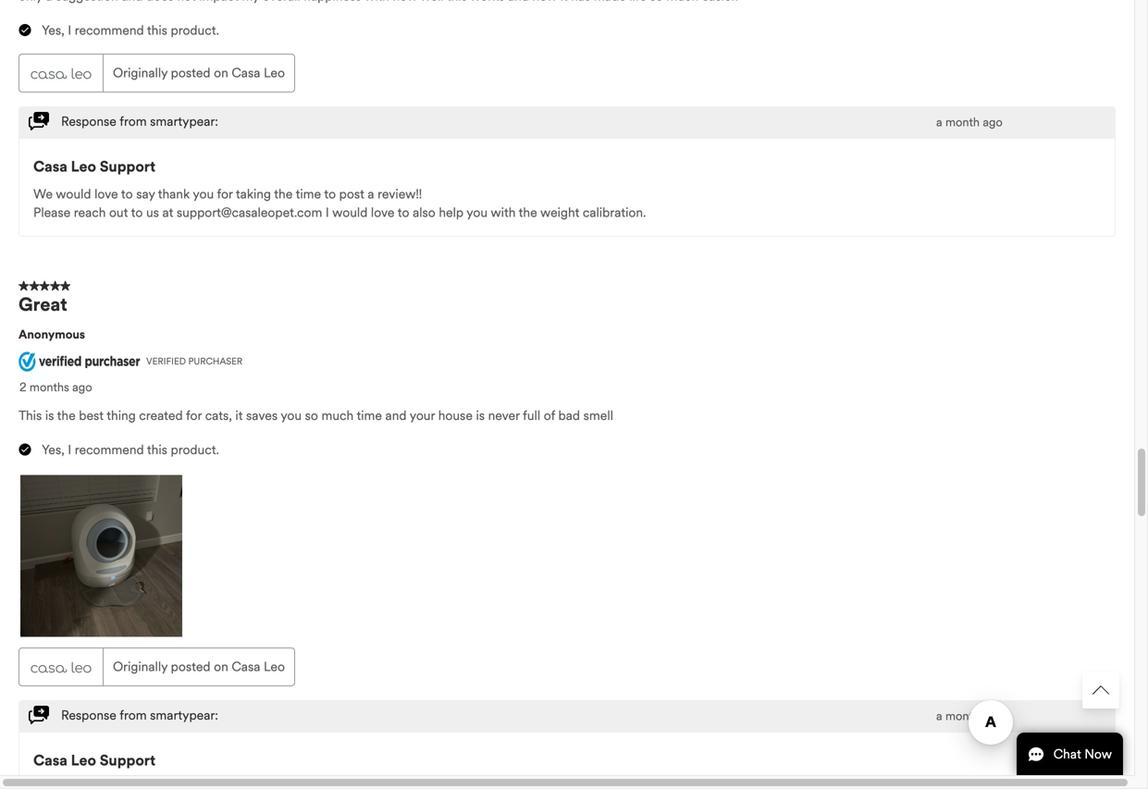 Task type: describe. For each thing, give the bounding box(es) containing it.
0 vertical spatial a
[[937, 115, 943, 130]]

2 month from the top
[[946, 709, 980, 724]]

with
[[491, 205, 516, 221]]

1 vertical spatial love
[[371, 205, 395, 221]]

1 on from the top
[[214, 65, 228, 81]]

great
[[19, 294, 67, 316]]

2 months ago
[[19, 380, 92, 395]]

2 recommend from the top
[[75, 442, 144, 458]]

and
[[386, 408, 407, 424]]

full
[[523, 408, 541, 424]]

2 is from the left
[[476, 408, 485, 424]]

it
[[236, 408, 243, 424]]

post
[[339, 186, 365, 202]]

2 support from the top
[[100, 752, 156, 770]]

2 vertical spatial you
[[281, 408, 302, 424]]

calibration.
[[583, 205, 647, 221]]

1 originally from the top
[[113, 65, 168, 81]]

a inside we would love to say thank you for taking the time to post a review!! please reach out to us at support@casaleopet.com i would love to also help you with the weight calibration.
[[368, 186, 375, 202]]

cats,
[[205, 408, 232, 424]]

1 this from the top
[[147, 22, 167, 39]]

we
[[33, 186, 53, 202]]

1 support from the top
[[100, 158, 156, 176]]

1 vertical spatial for
[[186, 408, 202, 424]]

to left say
[[121, 186, 133, 202]]

0 horizontal spatial the
[[57, 408, 76, 424]]

2 response from smartypear: from the top
[[61, 708, 218, 724]]

2 a month ago from the top
[[937, 709, 1003, 724]]

please
[[33, 205, 71, 221]]

0 horizontal spatial love
[[94, 186, 118, 202]]

2 originally posted on casa leo from the top
[[113, 659, 285, 675]]

2 this from the top
[[147, 442, 167, 458]]

your
[[410, 408, 435, 424]]

2 smartypear: from the top
[[150, 708, 218, 724]]

2 on from the top
[[214, 659, 228, 675]]

at
[[162, 205, 173, 221]]

scroll to top image
[[1093, 682, 1110, 699]]

1 vertical spatial ago
[[72, 380, 92, 395]]

1 a month ago from the top
[[937, 115, 1003, 130]]

1 horizontal spatial would
[[332, 205, 368, 221]]

2 yes, from the top
[[42, 442, 65, 458]]

so
[[305, 408, 318, 424]]

1 yes, i recommend this product. from the top
[[42, 22, 219, 39]]

smell
[[584, 408, 614, 424]]

months
[[30, 380, 69, 395]]

styled arrow button link
[[1083, 672, 1120, 709]]

0 vertical spatial the
[[274, 186, 293, 202]]

1 vertical spatial time
[[357, 408, 382, 424]]

we would love to say thank you for taking the time to post a review!! please reach out to us at support@casaleopet.com i would love to also help you with the weight calibration.
[[33, 186, 647, 221]]

weight
[[541, 205, 580, 221]]

1 vertical spatial you
[[467, 205, 488, 221]]

1 response from smartypear: from the top
[[61, 114, 218, 130]]

0 vertical spatial you
[[193, 186, 214, 202]]

1 vertical spatial the
[[519, 205, 538, 221]]

help
[[439, 205, 464, 221]]

2 vertical spatial ago
[[983, 709, 1003, 724]]



Task type: vqa. For each thing, say whether or not it's contained in the screenshot.
right the Plus
no



Task type: locate. For each thing, give the bounding box(es) containing it.
time inside we would love to say thank you for taking the time to post a review!! please reach out to us at support@casaleopet.com i would love to also help you with the weight calibration.
[[296, 186, 321, 202]]

you left so
[[281, 408, 302, 424]]

1 smartypear: from the top
[[150, 114, 218, 130]]

2 horizontal spatial the
[[519, 205, 538, 221]]

1 vertical spatial support
[[100, 752, 156, 770]]

0 vertical spatial month
[[946, 115, 980, 130]]

1 vertical spatial a
[[368, 186, 375, 202]]

love
[[94, 186, 118, 202], [371, 205, 395, 221]]

originally
[[113, 65, 168, 81], [113, 659, 168, 675]]

time
[[296, 186, 321, 202], [357, 408, 382, 424]]

0 vertical spatial yes, i recommend this product.
[[42, 22, 219, 39]]

2 horizontal spatial you
[[467, 205, 488, 221]]

1 horizontal spatial is
[[476, 408, 485, 424]]

0 vertical spatial from
[[120, 114, 147, 130]]

0 vertical spatial recommend
[[75, 22, 144, 39]]

0 vertical spatial i
[[68, 22, 71, 39]]

1 product. from the top
[[171, 22, 219, 39]]

0 vertical spatial support
[[100, 158, 156, 176]]

0 vertical spatial response
[[61, 114, 117, 130]]

1 vertical spatial yes,
[[42, 442, 65, 458]]

much
[[322, 408, 354, 424]]

2 vertical spatial a
[[937, 709, 943, 724]]

taking
[[236, 186, 271, 202]]

you right help
[[467, 205, 488, 221]]

1 vertical spatial originally posted on casa leo
[[113, 659, 285, 675]]

would
[[56, 186, 91, 202], [332, 205, 368, 221]]

for
[[217, 186, 233, 202], [186, 408, 202, 424]]

to left us
[[131, 205, 143, 221]]

smartypear:
[[150, 114, 218, 130], [150, 708, 218, 724]]

the
[[274, 186, 293, 202], [519, 205, 538, 221], [57, 408, 76, 424]]

1 originally posted on casa leo from the top
[[113, 65, 285, 81]]

1 month from the top
[[946, 115, 980, 130]]

posted
[[171, 65, 211, 81], [171, 659, 211, 675]]

for left taking
[[217, 186, 233, 202]]

thank
[[158, 186, 190, 202]]

1 vertical spatial originally
[[113, 659, 168, 675]]

0 vertical spatial product.
[[171, 22, 219, 39]]

also
[[413, 205, 436, 221]]

support@casaleopet.com
[[177, 205, 322, 221]]

1 horizontal spatial for
[[217, 186, 233, 202]]

time left and
[[357, 408, 382, 424]]

created
[[139, 408, 183, 424]]

0 vertical spatial originally posted on casa leo
[[113, 65, 285, 81]]

1 from from the top
[[120, 114, 147, 130]]

0 vertical spatial casa leo support
[[33, 158, 156, 176]]

month
[[946, 115, 980, 130], [946, 709, 980, 724]]

0 vertical spatial on
[[214, 65, 228, 81]]

out
[[109, 205, 128, 221]]

0 vertical spatial a month ago
[[937, 115, 1003, 130]]

2 posted from the top
[[171, 659, 211, 675]]

on
[[214, 65, 228, 81], [214, 659, 228, 675]]

1 vertical spatial yes, i recommend this product.
[[42, 442, 219, 458]]

1 vertical spatial recommend
[[75, 442, 144, 458]]

1 horizontal spatial you
[[281, 408, 302, 424]]

yes,
[[42, 22, 65, 39], [42, 442, 65, 458]]

1 vertical spatial on
[[214, 659, 228, 675]]

a month ago
[[937, 115, 1003, 130], [937, 709, 1003, 724]]

love down the review!!
[[371, 205, 395, 221]]

0 vertical spatial originally
[[113, 65, 168, 81]]

best
[[79, 408, 104, 424]]

1 vertical spatial a month ago
[[937, 709, 1003, 724]]

to
[[121, 186, 133, 202], [324, 186, 336, 202], [131, 205, 143, 221], [398, 205, 410, 221]]

0 vertical spatial posted
[[171, 65, 211, 81]]

0 vertical spatial would
[[56, 186, 91, 202]]

time left post
[[296, 186, 321, 202]]

0 vertical spatial ago
[[983, 115, 1003, 130]]

1 vertical spatial casa leo support
[[33, 752, 156, 770]]

1 response from the top
[[61, 114, 117, 130]]

1 vertical spatial from
[[120, 708, 147, 724]]

casa leo support
[[33, 158, 156, 176], [33, 752, 156, 770]]

1 posted from the top
[[171, 65, 211, 81]]

bad
[[559, 408, 580, 424]]

this
[[147, 22, 167, 39], [147, 442, 167, 458]]

casa
[[232, 65, 260, 81], [33, 158, 67, 176], [232, 659, 260, 675], [33, 752, 67, 770]]

0 vertical spatial this
[[147, 22, 167, 39]]

1 vertical spatial smartypear:
[[150, 708, 218, 724]]

1 yes, from the top
[[42, 22, 65, 39]]

would down post
[[332, 205, 368, 221]]

0 horizontal spatial is
[[45, 408, 54, 424]]

0 vertical spatial time
[[296, 186, 321, 202]]

1 vertical spatial month
[[946, 709, 980, 724]]

2 casa leo support from the top
[[33, 752, 156, 770]]

thing
[[107, 408, 136, 424]]

0 vertical spatial response from smartypear:
[[61, 114, 218, 130]]

2 vertical spatial i
[[68, 442, 71, 458]]

1 vertical spatial response
[[61, 708, 117, 724]]

response from smartypear:
[[61, 114, 218, 130], [61, 708, 218, 724]]

1 vertical spatial posted
[[171, 659, 211, 675]]

support
[[100, 158, 156, 176], [100, 752, 156, 770]]

2 product. from the top
[[171, 442, 219, 458]]

saves
[[246, 408, 278, 424]]

2 yes, i recommend this product. from the top
[[42, 442, 219, 458]]

love up out
[[94, 186, 118, 202]]

2
[[19, 380, 26, 395]]

would up reach
[[56, 186, 91, 202]]

review!!
[[378, 186, 422, 202]]

response
[[61, 114, 117, 130], [61, 708, 117, 724]]

the left best
[[57, 408, 76, 424]]

1 vertical spatial would
[[332, 205, 368, 221]]

2 response from the top
[[61, 708, 117, 724]]

0 horizontal spatial you
[[193, 186, 214, 202]]

us
[[146, 205, 159, 221]]

yes, i recommend this product.
[[42, 22, 219, 39], [42, 442, 219, 458]]

the right the with
[[519, 205, 538, 221]]

for left cats,
[[186, 408, 202, 424]]

for inside we would love to say thank you for taking the time to post a review!! please reach out to us at support@casaleopet.com i would love to also help you with the weight calibration.
[[217, 186, 233, 202]]

product.
[[171, 22, 219, 39], [171, 442, 219, 458]]

this is the best thing created for cats, it saves you so much time and your house is never full of bad smell
[[19, 408, 614, 424]]

1 vertical spatial this
[[147, 442, 167, 458]]

is right this
[[45, 408, 54, 424]]

1 horizontal spatial the
[[274, 186, 293, 202]]

is left never at the left bottom of the page
[[476, 408, 485, 424]]

you right thank
[[193, 186, 214, 202]]

i inside we would love to say thank you for taking the time to post a review!! please reach out to us at support@casaleopet.com i would love to also help you with the weight calibration.
[[326, 205, 329, 221]]

0 vertical spatial love
[[94, 186, 118, 202]]

i
[[68, 22, 71, 39], [326, 205, 329, 221], [68, 442, 71, 458]]

house
[[439, 408, 473, 424]]

1 casa leo support from the top
[[33, 158, 156, 176]]

never
[[488, 408, 520, 424]]

0 horizontal spatial for
[[186, 408, 202, 424]]

you
[[193, 186, 214, 202], [467, 205, 488, 221], [281, 408, 302, 424]]

recommend
[[75, 22, 144, 39], [75, 442, 144, 458]]

of
[[544, 408, 555, 424]]

0 horizontal spatial time
[[296, 186, 321, 202]]

1 vertical spatial product.
[[171, 442, 219, 458]]

this
[[19, 408, 42, 424]]

leo
[[264, 65, 285, 81], [71, 158, 96, 176], [264, 659, 285, 675], [71, 752, 96, 770]]

to down the review!!
[[398, 205, 410, 221]]

1 vertical spatial i
[[326, 205, 329, 221]]

is
[[45, 408, 54, 424], [476, 408, 485, 424]]

1 is from the left
[[45, 408, 54, 424]]

2 originally from the top
[[113, 659, 168, 675]]

1 vertical spatial response from smartypear:
[[61, 708, 218, 724]]

1 horizontal spatial love
[[371, 205, 395, 221]]

0 vertical spatial smartypear:
[[150, 114, 218, 130]]

originally posted on casa leo
[[113, 65, 285, 81], [113, 659, 285, 675]]

to left post
[[324, 186, 336, 202]]

reach
[[74, 205, 106, 221]]

1 recommend from the top
[[75, 22, 144, 39]]

0 vertical spatial for
[[217, 186, 233, 202]]

from
[[120, 114, 147, 130], [120, 708, 147, 724]]

a
[[937, 115, 943, 130], [368, 186, 375, 202], [937, 709, 943, 724]]

2 vertical spatial the
[[57, 408, 76, 424]]

2 from from the top
[[120, 708, 147, 724]]

the right taking
[[274, 186, 293, 202]]

0 vertical spatial yes,
[[42, 22, 65, 39]]

ago
[[983, 115, 1003, 130], [72, 380, 92, 395], [983, 709, 1003, 724]]

say
[[136, 186, 155, 202]]

1 horizontal spatial time
[[357, 408, 382, 424]]

0 horizontal spatial would
[[56, 186, 91, 202]]



